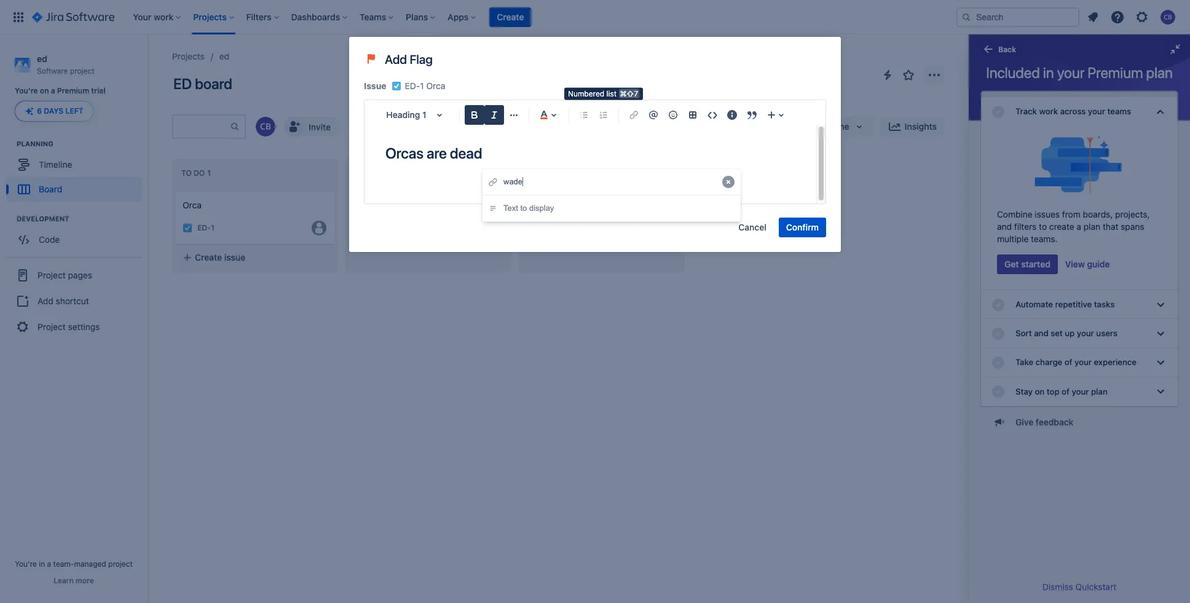Task type: locate. For each thing, give the bounding box(es) containing it.
orca down flag
[[426, 81, 445, 91]]

you're left 'team-'
[[15, 559, 37, 569]]

0 horizontal spatial create
[[195, 252, 222, 262]]

planning group
[[6, 139, 147, 206]]

jira software image
[[32, 10, 115, 24], [32, 10, 115, 24]]

1 vertical spatial you're
[[15, 559, 37, 569]]

cj baylor image
[[256, 117, 275, 136]]

view
[[1065, 259, 1085, 269]]

to
[[181, 169, 192, 178]]

1 horizontal spatial project
[[108, 559, 133, 569]]

0 vertical spatial in
[[1043, 64, 1054, 81]]

your
[[1057, 64, 1085, 81], [1088, 106, 1105, 116]]

give
[[1016, 417, 1034, 427]]

insights button
[[880, 117, 944, 136]]

progress bar
[[981, 91, 1178, 97]]

0 horizontal spatial orca
[[183, 200, 202, 210]]

ed board
[[173, 75, 232, 92]]

0 vertical spatial project
[[38, 270, 66, 280]]

2 project from the top
[[38, 321, 66, 332]]

0 vertical spatial ed-
[[405, 81, 420, 91]]

1 vertical spatial your
[[1088, 106, 1105, 116]]

learn
[[54, 576, 74, 585]]

add
[[385, 52, 407, 66], [38, 296, 53, 306]]

0 horizontal spatial your
[[1057, 64, 1085, 81]]

more formatting image
[[507, 108, 521, 122]]

track work across your teams button
[[981, 97, 1178, 126]]

development
[[17, 215, 69, 223]]

in
[[1043, 64, 1054, 81], [39, 559, 45, 569]]

a right on
[[51, 86, 55, 95]]

add flag dialog
[[349, 37, 841, 252]]

1 vertical spatial 1
[[422, 109, 426, 120]]

a for you're on a premium trial
[[51, 86, 55, 95]]

add inside button
[[38, 296, 53, 306]]

ed inside ed software project
[[37, 53, 47, 64]]

in left 'team-'
[[39, 559, 45, 569]]

0 vertical spatial a
[[51, 86, 55, 95]]

ed for ed
[[219, 51, 229, 61]]

done
[[528, 169, 549, 178]]

create banner
[[0, 0, 1190, 34]]

add left "shortcut"
[[38, 296, 53, 306]]

link address image
[[488, 175, 499, 189]]

premium for trial
[[57, 86, 89, 95]]

done element
[[528, 169, 549, 178]]

1 horizontal spatial add
[[385, 52, 407, 66]]

ed up board
[[219, 51, 229, 61]]

bold ⌘b image
[[467, 108, 482, 122]]

teams.
[[1031, 234, 1058, 244]]

premium up teams
[[1088, 64, 1143, 81]]

1 vertical spatial orca
[[183, 200, 202, 210]]

timeline link
[[6, 153, 141, 177]]

group
[[5, 257, 143, 344]]

add shortcut
[[38, 296, 89, 306]]

0 vertical spatial create
[[497, 11, 524, 22]]

ed- down add flag at left
[[405, 81, 420, 91]]

1 horizontal spatial in
[[1043, 64, 1054, 81]]

a for you're in a team-managed project
[[47, 559, 51, 569]]

add left flag
[[385, 52, 407, 66]]

1 you're from the top
[[15, 86, 38, 95]]

ed- right task icon
[[197, 223, 211, 233]]

plan
[[1146, 64, 1173, 81], [1084, 221, 1101, 232]]

planning
[[17, 140, 53, 148]]

ed-1
[[197, 223, 215, 233]]

code
[[39, 234, 60, 245]]

1 horizontal spatial your
[[1088, 106, 1105, 116]]

to do
[[181, 169, 205, 178]]

view guide link
[[1064, 255, 1111, 274]]

1 right heading at the top left of page
[[422, 109, 426, 120]]

project settings
[[38, 321, 100, 332]]

create button
[[490, 7, 531, 27]]

selected issues element
[[364, 80, 391, 95]]

0 horizontal spatial ed
[[37, 53, 47, 64]]

confirm
[[786, 222, 819, 232]]

0 horizontal spatial add
[[38, 296, 53, 306]]

orca
[[426, 81, 445, 91], [183, 200, 202, 210]]

2 you're from the top
[[15, 559, 37, 569]]

create issue
[[195, 252, 245, 262]]

your up across
[[1057, 64, 1085, 81]]

clear link image
[[721, 174, 736, 189]]

project
[[38, 270, 66, 280], [38, 321, 66, 332]]

1 horizontal spatial premium
[[1088, 64, 1143, 81]]

code link
[[6, 228, 141, 252]]

included in your premium plan
[[986, 64, 1173, 81]]

1 vertical spatial add
[[38, 296, 53, 306]]

1 horizontal spatial orca
[[426, 81, 445, 91]]

team-
[[53, 559, 74, 569]]

1 right task icon
[[211, 223, 215, 233]]

in
[[355, 169, 362, 178]]

feedback
[[1036, 417, 1074, 427]]

premium
[[1088, 64, 1143, 81], [57, 86, 89, 95]]

that
[[1103, 221, 1119, 232]]

a down from
[[1077, 221, 1081, 232]]

0 horizontal spatial in
[[39, 559, 45, 569]]

add inside dialog
[[385, 52, 407, 66]]

project up trial
[[70, 66, 94, 75]]

create for create
[[497, 11, 524, 22]]

premium left trial
[[57, 86, 89, 95]]

project for project settings
[[38, 321, 66, 332]]

create
[[1049, 221, 1074, 232]]

ed link
[[219, 49, 229, 64]]

track
[[1016, 106, 1037, 116]]

Search this board text field
[[173, 116, 230, 138]]

⌘⇧7
[[620, 92, 638, 101]]

1 vertical spatial in
[[39, 559, 45, 569]]

in right the included
[[1043, 64, 1054, 81]]

0 vertical spatial plan
[[1146, 64, 1173, 81]]

in for you're
[[39, 559, 45, 569]]

1 horizontal spatial create
[[497, 11, 524, 22]]

a left 'team-'
[[47, 559, 51, 569]]

checked image
[[991, 104, 1006, 119]]

ed- inside the add flag dialog
[[405, 81, 420, 91]]

0 horizontal spatial plan
[[1084, 221, 1101, 232]]

in for included
[[1043, 64, 1054, 81]]

0 vertical spatial add
[[385, 52, 407, 66]]

1 vertical spatial plan
[[1084, 221, 1101, 232]]

Link label text field
[[504, 202, 741, 215]]

create inside the primary "element"
[[497, 11, 524, 22]]

ed software project
[[37, 53, 94, 75]]

multiple
[[997, 234, 1029, 244]]

project down add shortcut at left
[[38, 321, 66, 332]]

ed up software
[[37, 53, 47, 64]]

0 vertical spatial orca
[[426, 81, 445, 91]]

get
[[1005, 259, 1019, 269]]

combine
[[997, 209, 1033, 219]]

cancel button
[[731, 218, 774, 237]]

board link
[[6, 177, 141, 202]]

1 vertical spatial project
[[38, 321, 66, 332]]

board
[[195, 75, 232, 92]]

plan down the boards,
[[1084, 221, 1101, 232]]

0 vertical spatial premium
[[1088, 64, 1143, 81]]

1 vertical spatial premium
[[57, 86, 89, 95]]

1 horizontal spatial plan
[[1146, 64, 1173, 81]]

0 vertical spatial you're
[[15, 86, 38, 95]]

group containing project pages
[[5, 257, 143, 344]]

1 right task image
[[420, 81, 424, 91]]

project right managed in the left bottom of the page
[[108, 559, 133, 569]]

tooltip
[[564, 90, 643, 102]]

guide
[[1087, 259, 1110, 269]]

0 vertical spatial 1
[[420, 81, 424, 91]]

1 inside popup button
[[422, 109, 426, 120]]

plan down minimize image
[[1146, 64, 1173, 81]]

combine issues from boards, projects, and filters to create a plan that spans multiple teams.
[[997, 209, 1150, 244]]

your left teams
[[1088, 106, 1105, 116]]

you're left on
[[15, 86, 38, 95]]

1 vertical spatial create
[[195, 252, 222, 262]]

0 horizontal spatial ed-
[[197, 223, 211, 233]]

project settings link
[[5, 314, 143, 341]]

dismiss
[[1042, 582, 1073, 592]]

1 horizontal spatial ed-
[[405, 81, 420, 91]]

1
[[420, 81, 424, 91], [422, 109, 426, 120], [211, 223, 215, 233]]

orca up task icon
[[183, 200, 202, 210]]

create issue button
[[175, 246, 335, 269]]

2 vertical spatial 1
[[211, 223, 215, 233]]

dead
[[450, 144, 482, 162]]

0 horizontal spatial premium
[[57, 86, 89, 95]]

started
[[1021, 259, 1051, 269]]

project
[[70, 66, 94, 75], [108, 559, 133, 569]]

1 horizontal spatial ed
[[219, 51, 229, 61]]

you're for you're in a team-managed project
[[15, 559, 37, 569]]

project up add shortcut at left
[[38, 270, 66, 280]]

your inside dropdown button
[[1088, 106, 1105, 116]]

minimize image
[[1168, 42, 1183, 57]]

task image
[[183, 223, 192, 233]]

0 horizontal spatial project
[[70, 66, 94, 75]]

Optional: Let your team know why this issue has been flagged - Main content area, start typing to enter text. text field
[[385, 144, 796, 184]]

1 vertical spatial a
[[1077, 221, 1081, 232]]

plan inside the combine issues from boards, projects, and filters to create a plan that spans multiple teams.
[[1084, 221, 1101, 232]]

ed for ed software project
[[37, 53, 47, 64]]

by
[[807, 122, 816, 130]]

quote image
[[744, 108, 759, 122]]

task image
[[391, 81, 405, 91]]

2 vertical spatial a
[[47, 559, 51, 569]]

quickstart
[[1076, 582, 1117, 592]]

1 project from the top
[[38, 270, 66, 280]]

go back image
[[981, 42, 996, 57]]

1 vertical spatial project
[[108, 559, 133, 569]]

0 vertical spatial project
[[70, 66, 94, 75]]

 image
[[364, 52, 385, 66]]

get started button
[[997, 255, 1058, 274]]

automations menu button icon image
[[880, 67, 895, 82]]

1 vertical spatial ed-
[[197, 223, 211, 233]]



Task type: describe. For each thing, give the bounding box(es) containing it.
filters
[[1014, 221, 1037, 232]]

dismiss quickstart link
[[1042, 582, 1117, 592]]

create column image
[[695, 161, 709, 176]]

list
[[607, 92, 617, 101]]

flag
[[410, 52, 433, 66]]

primary element
[[7, 0, 957, 34]]

you're on a premium trial
[[15, 86, 105, 95]]

1 for heading 1
[[422, 109, 426, 120]]

in progress
[[355, 169, 404, 178]]

you're in a team-managed project
[[15, 559, 133, 569]]

and
[[997, 221, 1012, 232]]

project inside ed software project
[[70, 66, 94, 75]]

cancel
[[739, 222, 767, 232]]

invite button
[[283, 116, 342, 138]]

mention image
[[646, 108, 661, 122]]

view guide
[[1065, 259, 1110, 269]]

boards,
[[1083, 209, 1113, 219]]

emoji image
[[666, 108, 681, 122]]

teams
[[1107, 106, 1131, 116]]

orcas
[[385, 144, 424, 162]]

search image
[[962, 12, 971, 22]]

Paste or search for link text field
[[504, 176, 721, 188]]

spans
[[1121, 221, 1144, 232]]

add for add shortcut
[[38, 296, 53, 306]]

insights
[[905, 121, 937, 132]]

dismiss quickstart
[[1042, 582, 1117, 592]]

add flag
[[385, 52, 433, 66]]

Search field
[[957, 7, 1080, 27]]

progress
[[364, 169, 404, 178]]

to do element
[[181, 169, 213, 178]]

give feedback
[[1016, 417, 1074, 427]]

insights image
[[888, 119, 902, 134]]

issue
[[364, 81, 386, 91]]

learn more
[[54, 576, 94, 585]]

project pages link
[[5, 262, 143, 289]]

issues
[[1035, 209, 1060, 219]]

you're for you're on a premium trial
[[15, 86, 38, 95]]

ed- for ed-1
[[197, 223, 211, 233]]

text to display image
[[488, 201, 499, 216]]

track work across your teams
[[1016, 106, 1131, 116]]

group
[[781, 122, 805, 130]]

ed
[[173, 75, 192, 92]]

star ed board image
[[901, 68, 916, 82]]

development group
[[6, 214, 147, 256]]

italic ⌘i image
[[487, 108, 502, 122]]

info panel image
[[725, 108, 740, 122]]

numbered
[[568, 92, 604, 101]]

software
[[37, 66, 68, 75]]

ed-1 link
[[197, 223, 215, 233]]

numbered list ⌘⇧7
[[568, 92, 638, 101]]

projects link
[[172, 49, 205, 64]]

group by
[[781, 122, 816, 130]]

0 vertical spatial your
[[1057, 64, 1085, 81]]

pages
[[68, 270, 92, 280]]

1 for ed-1 orca
[[420, 81, 424, 91]]

are
[[427, 144, 447, 162]]

orca inside the add flag dialog
[[426, 81, 445, 91]]

timeline
[[39, 159, 72, 170]]

managed
[[74, 559, 106, 569]]

board
[[39, 184, 62, 194]]

confirm button
[[779, 218, 826, 237]]

add people image
[[286, 119, 301, 134]]

give feedback button
[[985, 412, 1178, 432]]

premium for plan
[[1088, 64, 1143, 81]]

ed- for ed-1 orca
[[405, 81, 420, 91]]

projects
[[172, 51, 205, 61]]

trial
[[91, 86, 105, 95]]

code snippet image
[[705, 108, 720, 122]]

get started
[[1005, 259, 1051, 269]]

add shortcut button
[[5, 289, 143, 314]]

on
[[40, 86, 49, 95]]

from
[[1062, 209, 1081, 219]]

settings
[[68, 321, 100, 332]]

do
[[194, 169, 205, 178]]

invite
[[309, 121, 331, 132]]

back
[[998, 45, 1016, 54]]

across
[[1060, 106, 1086, 116]]

unassigned image
[[312, 221, 326, 235]]

project pages
[[38, 270, 92, 280]]

1 for ed-1
[[211, 223, 215, 233]]

a inside the combine issues from boards, projects, and filters to create a plan that spans multiple teams.
[[1077, 221, 1081, 232]]

create for create issue
[[195, 252, 222, 262]]

heading
[[386, 109, 420, 120]]

ed-1 orca
[[405, 81, 445, 91]]

tooltip containing numbered list
[[564, 90, 643, 102]]

table image
[[685, 108, 700, 122]]

work
[[1039, 106, 1058, 116]]

project for project pages
[[38, 270, 66, 280]]

back button
[[974, 39, 1024, 59]]

issue
[[224, 252, 245, 262]]

 image inside the add flag dialog
[[364, 52, 385, 66]]

orcas are dead
[[385, 144, 482, 162]]

shortcut
[[56, 296, 89, 306]]

more
[[76, 576, 94, 585]]

add for add flag
[[385, 52, 407, 66]]

included
[[986, 64, 1040, 81]]

heading 1 button
[[377, 101, 454, 128]]

learn more button
[[54, 576, 94, 586]]



Task type: vqa. For each thing, say whether or not it's contained in the screenshot.
You're in a team-managed project
yes



